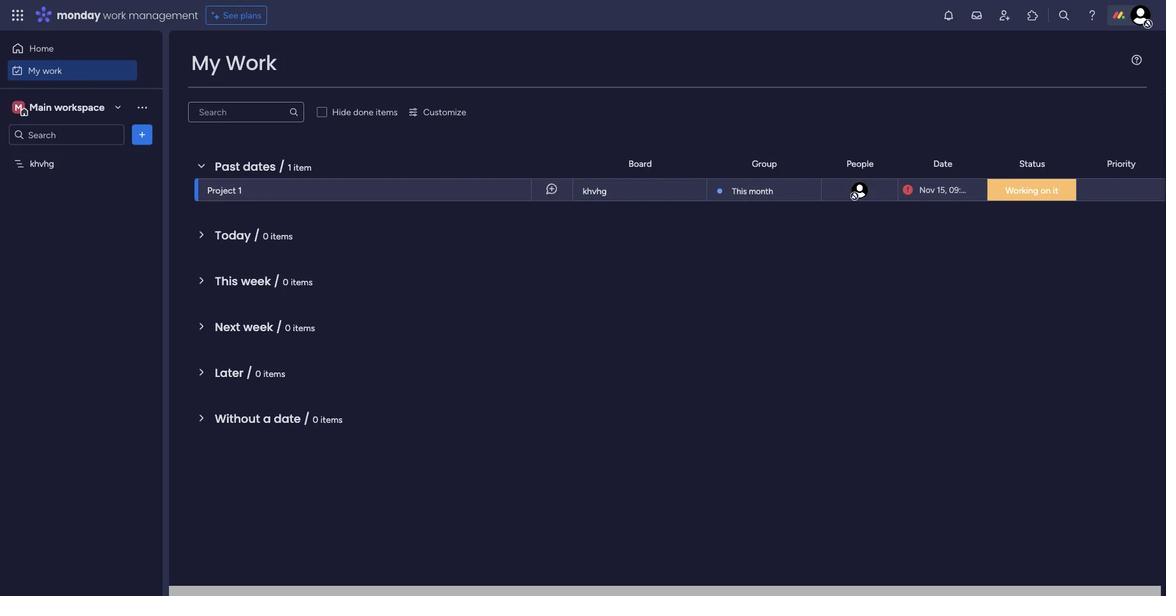 Task type: describe. For each thing, give the bounding box(es) containing it.
khvhg list box
[[0, 150, 163, 347]]

later
[[215, 365, 244, 381]]

hide done items
[[332, 107, 398, 118]]

select product image
[[11, 9, 24, 22]]

workspace
[[54, 101, 105, 113]]

a
[[263, 411, 271, 427]]

without a date / 0 items
[[215, 411, 343, 427]]

items inside without a date / 0 items
[[321, 414, 343, 425]]

notifications image
[[942, 9, 955, 22]]

0 inside this week / 0 items
[[283, 277, 289, 288]]

item
[[294, 162, 312, 173]]

see plans
[[223, 10, 261, 21]]

done
[[353, 107, 374, 118]]

/ right later
[[246, 365, 252, 381]]

next
[[215, 319, 240, 335]]

group
[[752, 158, 777, 169]]

today / 0 items
[[215, 227, 293, 244]]

priority
[[1107, 158, 1136, 169]]

date
[[274, 411, 301, 427]]

work for my
[[42, 65, 62, 76]]

work for monday
[[103, 8, 126, 22]]

management
[[129, 8, 198, 22]]

15,
[[937, 185, 947, 195]]

my work button
[[8, 60, 137, 81]]

my for my work
[[28, 65, 40, 76]]

main
[[29, 101, 52, 113]]

0 horizontal spatial 1
[[238, 185, 242, 196]]

past dates / 1 item
[[215, 158, 312, 175]]

customize
[[423, 107, 466, 118]]

gary orlando image
[[1130, 5, 1151, 26]]

this for week
[[215, 273, 238, 289]]

it
[[1053, 185, 1058, 196]]

nov 15, 09:00 am
[[919, 185, 986, 195]]

week for next
[[243, 319, 273, 335]]

monday
[[57, 8, 100, 22]]

m
[[15, 102, 22, 113]]

past
[[215, 158, 240, 175]]

today
[[215, 227, 251, 244]]

search image
[[289, 107, 299, 117]]

v2 overdue deadline image
[[903, 184, 913, 196]]

0 inside later / 0 items
[[255, 369, 261, 379]]

dates
[[243, 158, 276, 175]]

project 1
[[207, 185, 242, 196]]

this for month
[[732, 186, 747, 196]]

items right "done"
[[376, 107, 398, 118]]

gary orlando image
[[850, 181, 869, 200]]

plans
[[240, 10, 261, 21]]

see plans button
[[206, 6, 267, 25]]

main workspace
[[29, 101, 105, 113]]

date
[[934, 158, 952, 169]]

0 inside without a date / 0 items
[[313, 414, 318, 425]]

/ right date
[[304, 411, 310, 427]]



Task type: locate. For each thing, give the bounding box(es) containing it.
1 horizontal spatial 1
[[288, 162, 291, 173]]

menu image
[[1132, 55, 1142, 65]]

1 right project
[[238, 185, 242, 196]]

1 vertical spatial 1
[[238, 185, 242, 196]]

items right date
[[321, 414, 343, 425]]

0 up next week / 0 items
[[283, 277, 289, 288]]

this month
[[732, 186, 773, 196]]

items up this week / 0 items
[[271, 231, 293, 242]]

workspace options image
[[136, 101, 149, 114]]

Filter dashboard by text search field
[[188, 102, 304, 122]]

items inside later / 0 items
[[263, 369, 285, 379]]

hide
[[332, 107, 351, 118]]

customize button
[[403, 102, 471, 122]]

khvhg link
[[581, 179, 699, 202]]

this up next at the left of the page
[[215, 273, 238, 289]]

0
[[263, 231, 268, 242], [283, 277, 289, 288], [285, 323, 291, 333], [255, 369, 261, 379], [313, 414, 318, 425]]

see
[[223, 10, 238, 21]]

1 inside the past dates / 1 item
[[288, 162, 291, 173]]

this
[[732, 186, 747, 196], [215, 273, 238, 289]]

monday work management
[[57, 8, 198, 22]]

home
[[29, 43, 54, 54]]

am
[[974, 185, 986, 195]]

work down home
[[42, 65, 62, 76]]

/
[[279, 158, 285, 175], [254, 227, 260, 244], [274, 273, 280, 289], [276, 319, 282, 335], [246, 365, 252, 381], [304, 411, 310, 427]]

0 horizontal spatial this
[[215, 273, 238, 289]]

next week / 0 items
[[215, 319, 315, 335]]

1
[[288, 162, 291, 173], [238, 185, 242, 196]]

work right monday
[[103, 8, 126, 22]]

week right next at the left of the page
[[243, 319, 273, 335]]

inbox image
[[970, 9, 983, 22]]

items up next week / 0 items
[[291, 277, 313, 288]]

people
[[846, 158, 874, 169]]

0 vertical spatial khvhg
[[30, 158, 54, 169]]

my work
[[191, 49, 277, 77]]

0 right later
[[255, 369, 261, 379]]

0 down this week / 0 items
[[285, 323, 291, 333]]

this left the month
[[732, 186, 747, 196]]

1 horizontal spatial this
[[732, 186, 747, 196]]

invite members image
[[998, 9, 1011, 22]]

my work
[[28, 65, 62, 76]]

items down this week / 0 items
[[293, 323, 315, 333]]

apps image
[[1027, 9, 1039, 22]]

0 horizontal spatial khvhg
[[30, 158, 54, 169]]

/ right today
[[254, 227, 260, 244]]

items inside today / 0 items
[[271, 231, 293, 242]]

work
[[103, 8, 126, 22], [42, 65, 62, 76]]

week down today / 0 items
[[241, 273, 271, 289]]

Search in workspace field
[[27, 128, 106, 142]]

items right later
[[263, 369, 285, 379]]

1 left the item at the top of page
[[288, 162, 291, 173]]

later / 0 items
[[215, 365, 285, 381]]

project
[[207, 185, 236, 196]]

my down home
[[28, 65, 40, 76]]

search everything image
[[1058, 9, 1071, 22]]

nov
[[919, 185, 935, 195]]

0 vertical spatial work
[[103, 8, 126, 22]]

/ down this week / 0 items
[[276, 319, 282, 335]]

0 right today
[[263, 231, 268, 242]]

this week / 0 items
[[215, 273, 313, 289]]

items inside next week / 0 items
[[293, 323, 315, 333]]

items
[[376, 107, 398, 118], [271, 231, 293, 242], [291, 277, 313, 288], [293, 323, 315, 333], [263, 369, 285, 379], [321, 414, 343, 425]]

khvhg inside list box
[[30, 158, 54, 169]]

0 inside next week / 0 items
[[285, 323, 291, 333]]

status
[[1019, 158, 1045, 169]]

0 horizontal spatial my
[[28, 65, 40, 76]]

week
[[241, 273, 271, 289], [243, 319, 273, 335]]

my inside button
[[28, 65, 40, 76]]

khvhg
[[30, 158, 54, 169], [583, 186, 607, 197]]

/ left the item at the top of page
[[279, 158, 285, 175]]

my left "work" on the top left of page
[[191, 49, 221, 77]]

help image
[[1086, 9, 1099, 22]]

month
[[749, 186, 773, 196]]

my for my work
[[191, 49, 221, 77]]

working on it
[[1005, 185, 1058, 196]]

on
[[1041, 185, 1051, 196]]

0 vertical spatial 1
[[288, 162, 291, 173]]

0 vertical spatial this
[[732, 186, 747, 196]]

1 vertical spatial this
[[215, 273, 238, 289]]

1 horizontal spatial work
[[103, 8, 126, 22]]

option
[[0, 152, 163, 155]]

without
[[215, 411, 260, 427]]

0 inside today / 0 items
[[263, 231, 268, 242]]

1 horizontal spatial khvhg
[[583, 186, 607, 197]]

0 horizontal spatial work
[[42, 65, 62, 76]]

my
[[191, 49, 221, 77], [28, 65, 40, 76]]

1 vertical spatial work
[[42, 65, 62, 76]]

workspace selection element
[[12, 100, 106, 116]]

None search field
[[188, 102, 304, 122]]

1 horizontal spatial my
[[191, 49, 221, 77]]

items inside this week / 0 items
[[291, 277, 313, 288]]

1 vertical spatial khvhg
[[583, 186, 607, 197]]

home button
[[8, 38, 137, 59]]

week for this
[[241, 273, 271, 289]]

0 vertical spatial week
[[241, 273, 271, 289]]

0 right date
[[313, 414, 318, 425]]

working
[[1005, 185, 1038, 196]]

/ up next week / 0 items
[[274, 273, 280, 289]]

work inside button
[[42, 65, 62, 76]]

board
[[628, 158, 652, 169]]

workspace image
[[12, 100, 25, 114]]

work
[[225, 49, 277, 77]]

09:00
[[949, 185, 972, 195]]

1 vertical spatial week
[[243, 319, 273, 335]]

options image
[[136, 128, 149, 141]]



Task type: vqa. For each thing, say whether or not it's contained in the screenshot.
This to the bottom
yes



